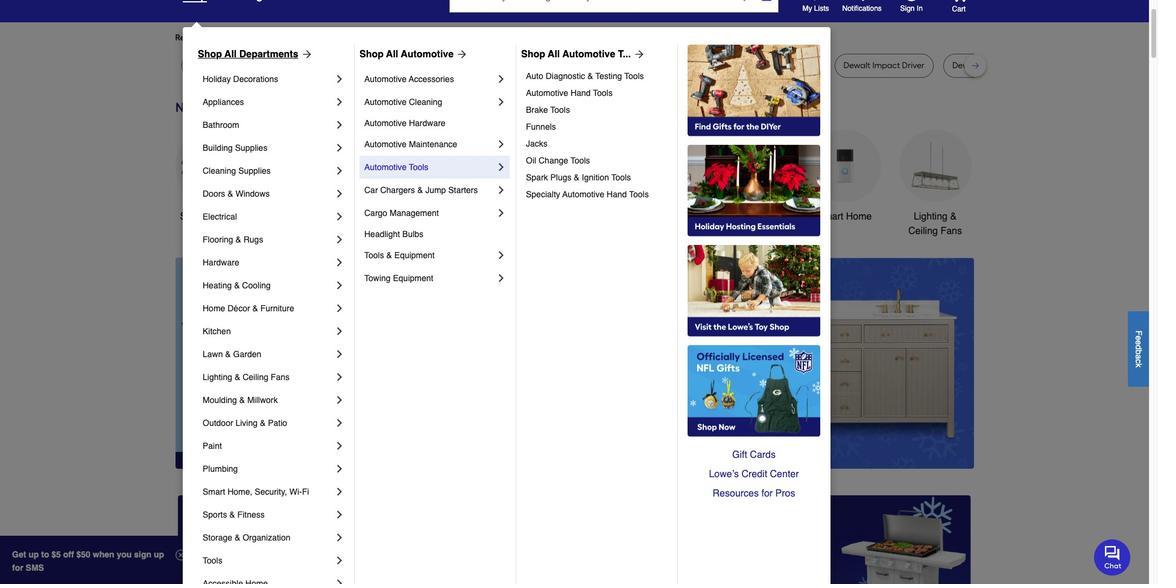 Task type: describe. For each thing, give the bounding box(es) containing it.
jump
[[426, 185, 446, 195]]

chevron right image for towing equipment
[[496, 272, 508, 284]]

a
[[1135, 354, 1144, 359]]

1 vertical spatial tools link
[[203, 549, 334, 572]]

1 up from the left
[[29, 550, 39, 560]]

you
[[117, 550, 132, 560]]

automotive cleaning link
[[365, 91, 496, 113]]

automotive accessories
[[365, 74, 454, 84]]

decorations for christmas
[[457, 226, 509, 237]]

0 horizontal spatial lighting
[[203, 372, 232, 382]]

jacks
[[526, 139, 548, 148]]

chevron right image for paint
[[334, 440, 346, 452]]

3 bit from the left
[[641, 60, 651, 71]]

departments
[[239, 49, 298, 60]]

chevron right image for sports & fitness
[[334, 509, 346, 521]]

for inside resources for pros link
[[762, 488, 773, 499]]

home décor & furniture
[[203, 304, 294, 313]]

3 driver from the left
[[903, 60, 925, 71]]

chevron right image for doors & windows
[[334, 188, 346, 200]]

home inside smart home link
[[847, 211, 872, 222]]

tools & equipment
[[365, 250, 435, 260]]

appliances link
[[203, 91, 334, 113]]

0 horizontal spatial bathroom link
[[203, 113, 334, 136]]

drill for dewalt drill bit set
[[982, 60, 996, 71]]

chargers
[[381, 185, 415, 195]]

automotive accessories link
[[365, 68, 496, 91]]

gift cards
[[733, 450, 776, 461]]

kitchen
[[203, 327, 231, 336]]

automotive down the 'recommended searches for you' heading
[[563, 49, 616, 60]]

towing equipment
[[365, 273, 434, 283]]

shop all automotive link
[[360, 47, 468, 62]]

get
[[12, 550, 26, 560]]

you
[[285, 33, 299, 43]]

shop
[[180, 211, 203, 222]]

sports & fitness link
[[203, 503, 334, 526]]

chevron right image for kitchen
[[334, 325, 346, 337]]

chevron right image for appliances
[[334, 96, 346, 108]]

shop all departments link
[[198, 47, 313, 62]]

in
[[917, 4, 923, 13]]

up to 40 percent off select vanities. plus get free local delivery on select vanities. image
[[390, 258, 974, 469]]

home inside home décor & furniture link
[[203, 304, 225, 313]]

2 vertical spatial equipment
[[393, 273, 434, 283]]

1 vertical spatial hand
[[607, 190, 627, 199]]

driver for impact driver bit
[[511, 60, 533, 71]]

automotive up 'automotive accessories' link
[[401, 49, 454, 60]]

shop for shop all departments
[[198, 49, 222, 60]]

deals
[[218, 211, 243, 222]]

for inside the get up to $5 off $50 when you sign up for sms
[[12, 563, 23, 573]]

décor
[[228, 304, 250, 313]]

bit for dewalt drill bit set
[[998, 60, 1008, 71]]

bit for impact driver bit
[[535, 60, 545, 71]]

rugs
[[244, 235, 263, 244]]

cargo management link
[[365, 202, 496, 225]]

resources for pros
[[713, 488, 796, 499]]

officially licensed n f l gifts. shop now. image
[[688, 345, 821, 437]]

flooring
[[203, 235, 233, 244]]

impact for impact driver
[[764, 60, 792, 71]]

lowe's
[[709, 469, 739, 480]]

1 vertical spatial hardware
[[203, 258, 239, 267]]

dewalt for dewalt tool
[[245, 60, 272, 71]]

automotive for maintenance
[[365, 139, 407, 149]]

all for shop all departments
[[225, 49, 237, 60]]

hardware link
[[203, 251, 334, 274]]

oil
[[526, 156, 537, 165]]

bit set
[[641, 60, 665, 71]]

electrical link
[[203, 205, 334, 228]]

visit the lowe's toy shop. image
[[688, 245, 821, 337]]

millwork
[[247, 395, 278, 405]]

1 horizontal spatial bathroom link
[[719, 130, 791, 224]]

credit
[[742, 469, 768, 480]]

cargo
[[365, 208, 388, 218]]

get up to 2 free select tools or batteries when you buy 1 with select purchases. image
[[178, 495, 430, 584]]

car
[[365, 185, 378, 195]]

automotive for hardware
[[365, 118, 407, 128]]

chevron right image for storage & organization
[[334, 532, 346, 544]]

when
[[93, 550, 114, 560]]

chevron right image for heating & cooling
[[334, 279, 346, 292]]

all for shop all deals
[[205, 211, 216, 222]]

arrow right image for shop all automotive
[[454, 48, 468, 60]]

0 horizontal spatial hand
[[571, 88, 591, 98]]

3 impact from the left
[[873, 60, 901, 71]]

living
[[236, 418, 258, 428]]

scroll to item #4 image
[[707, 447, 736, 452]]

find gifts for the diyer. image
[[688, 45, 821, 136]]

chevron right image for flooring & rugs
[[334, 234, 346, 246]]

cleaning supplies
[[203, 166, 271, 176]]

outdoor tools & equipment link
[[628, 130, 700, 238]]

arrow right image for shop all automotive t...
[[631, 48, 646, 60]]

impact for impact driver bit
[[481, 60, 509, 71]]

bit for dewalt drill bit
[[363, 60, 372, 71]]

all for shop all automotive t...
[[548, 49, 560, 60]]

windows
[[236, 189, 270, 199]]

cart button
[[936, 0, 967, 14]]

building supplies
[[203, 143, 268, 153]]

oil change tools link
[[526, 152, 669, 169]]

headlight bulbs link
[[365, 225, 508, 244]]

christmas decorations
[[457, 211, 509, 237]]

dewalt for dewalt drill
[[693, 60, 720, 71]]

sports & fitness
[[203, 510, 265, 520]]

sign
[[134, 550, 152, 560]]

auto diagnostic & testing tools
[[526, 71, 644, 81]]

funnels link
[[526, 118, 669, 135]]

k
[[1135, 363, 1144, 367]]

jacks link
[[526, 135, 669, 152]]

cards
[[750, 450, 776, 461]]

gift cards link
[[688, 445, 821, 465]]

spark plugs & ignition tools link
[[526, 169, 669, 186]]

decorations for holiday
[[233, 74, 278, 84]]

cleaning inside automotive cleaning link
[[409, 97, 443, 107]]

outdoor for outdoor tools & equipment
[[630, 211, 665, 222]]

chevron right image for bathroom
[[334, 119, 346, 131]]

chevron right image for outdoor living & patio
[[334, 417, 346, 429]]

auto
[[526, 71, 544, 81]]

1 vertical spatial ceiling
[[243, 372, 269, 382]]

1 vertical spatial lighting & ceiling fans link
[[203, 366, 334, 389]]

chevron right image for automotive accessories
[[496, 73, 508, 85]]

0 vertical spatial hardware
[[409, 118, 446, 128]]

new deals every day during 25 days of deals image
[[175, 97, 974, 117]]

cargo management
[[365, 208, 439, 218]]

shop these last-minute gifts. $99 or less. quantities are limited and won't last. image
[[175, 258, 370, 469]]

spark
[[526, 173, 548, 182]]

& inside outdoor tools & equipment
[[692, 211, 699, 222]]

automotive for hand
[[526, 88, 569, 98]]

car chargers & jump starters
[[365, 185, 478, 195]]

supplies for cleaning supplies
[[238, 166, 271, 176]]

drill for dewalt drill
[[722, 60, 736, 71]]

paint
[[203, 441, 222, 451]]

smart home link
[[809, 130, 882, 224]]

get up to $5 off $50 when you sign up for sms
[[12, 550, 164, 573]]

scroll to item #2 image
[[649, 447, 678, 452]]

holiday decorations link
[[203, 68, 334, 91]]

chevron right image for automotive maintenance
[[496, 138, 508, 150]]

christmas
[[461, 211, 505, 222]]

resources for pros link
[[688, 484, 821, 503]]

headlight bulbs
[[365, 229, 424, 239]]

moulding & millwork link
[[203, 389, 334, 412]]

security,
[[255, 487, 287, 497]]

lists
[[815, 4, 830, 13]]

sports
[[203, 510, 227, 520]]

starters
[[449, 185, 478, 195]]

driver for impact driver
[[794, 60, 816, 71]]

scroll to item #3 image
[[678, 447, 707, 452]]

chevron right image for cleaning supplies
[[334, 165, 346, 177]]

dewalt impact driver
[[844, 60, 925, 71]]

electrical
[[203, 212, 237, 222]]

automotive hand tools link
[[526, 85, 669, 101]]

2 e from the top
[[1135, 340, 1144, 345]]

kitchen link
[[203, 320, 334, 343]]

chevron right image for cargo management
[[496, 207, 508, 219]]

t...
[[618, 49, 631, 60]]



Task type: vqa. For each thing, say whether or not it's contained in the screenshot.
chevron right icon related to Tools
yes



Task type: locate. For each thing, give the bounding box(es) containing it.
chevron right image for electrical
[[334, 211, 346, 223]]

decorations inside the christmas decorations link
[[457, 226, 509, 237]]

1 vertical spatial lighting & ceiling fans
[[203, 372, 290, 382]]

f e e d b a c k button
[[1129, 311, 1150, 387]]

chevron right image for smart home, security, wi-fi
[[334, 486, 346, 498]]

paint link
[[203, 435, 334, 458]]

1 horizontal spatial shop
[[360, 49, 384, 60]]

dewalt down shop all departments
[[245, 60, 272, 71]]

0 vertical spatial outdoor
[[630, 211, 665, 222]]

plugs
[[551, 173, 572, 182]]

holiday decorations
[[203, 74, 278, 84]]

shop for shop all automotive t...
[[521, 49, 546, 60]]

1 vertical spatial outdoor
[[203, 418, 233, 428]]

my
[[803, 4, 813, 13]]

1 vertical spatial supplies
[[238, 166, 271, 176]]

chat invite button image
[[1095, 539, 1132, 576]]

doors & windows
[[203, 189, 270, 199]]

decorations down christmas on the left
[[457, 226, 509, 237]]

1 dewalt from the left
[[190, 60, 217, 71]]

shop all departments
[[198, 49, 298, 60]]

2 horizontal spatial for
[[762, 488, 773, 499]]

1 impact from the left
[[481, 60, 509, 71]]

dewalt right 'bit set'
[[693, 60, 720, 71]]

for left you on the top of the page
[[273, 33, 283, 43]]

0 horizontal spatial smart
[[203, 487, 225, 497]]

$50
[[76, 550, 90, 560]]

lighting & ceiling fans link
[[900, 130, 972, 238], [203, 366, 334, 389]]

decorations inside the holiday decorations link
[[233, 74, 278, 84]]

0 vertical spatial hand
[[571, 88, 591, 98]]

building supplies link
[[203, 136, 334, 159]]

1 horizontal spatial outdoor
[[630, 211, 665, 222]]

shop all automotive t...
[[521, 49, 631, 60]]

b
[[1135, 350, 1144, 354]]

center
[[770, 469, 799, 480]]

all up automotive accessories
[[386, 49, 399, 60]]

0 vertical spatial equipment
[[641, 226, 687, 237]]

1 vertical spatial arrow right image
[[952, 363, 964, 375]]

automotive hand tools
[[526, 88, 613, 98]]

0 horizontal spatial set
[[653, 60, 665, 71]]

shop down recommended
[[198, 49, 222, 60]]

3 dewalt from the left
[[317, 60, 344, 71]]

0 horizontal spatial fans
[[271, 372, 290, 382]]

1 horizontal spatial ceiling
[[909, 226, 939, 237]]

ceiling
[[909, 226, 939, 237], [243, 372, 269, 382]]

dewalt tool
[[245, 60, 290, 71]]

0 vertical spatial cleaning
[[409, 97, 443, 107]]

1 horizontal spatial impact
[[764, 60, 792, 71]]

chevron right image for automotive tools
[[496, 161, 508, 173]]

1 horizontal spatial arrow right image
[[631, 48, 646, 60]]

chevron right image for holiday decorations
[[334, 73, 346, 85]]

cleaning inside cleaning supplies link
[[203, 166, 236, 176]]

dewalt for dewalt
[[190, 60, 217, 71]]

for left pros
[[762, 488, 773, 499]]

0 vertical spatial arrow right image
[[298, 48, 313, 60]]

car chargers & jump starters link
[[365, 179, 496, 202]]

0 horizontal spatial home
[[203, 304, 225, 313]]

arrow right image up auto diagnostic & testing tools link
[[631, 48, 646, 60]]

all
[[225, 49, 237, 60], [386, 49, 399, 60], [548, 49, 560, 60], [205, 211, 216, 222]]

all for shop all automotive
[[386, 49, 399, 60]]

automotive cleaning
[[365, 97, 443, 107]]

hardware
[[409, 118, 446, 128], [203, 258, 239, 267]]

0 vertical spatial tools link
[[356, 130, 429, 224]]

0 vertical spatial decorations
[[233, 74, 278, 84]]

None search field
[[450, 0, 779, 24]]

arrow right image inside shop all automotive t... link
[[631, 48, 646, 60]]

4 bit from the left
[[998, 60, 1008, 71]]

f
[[1135, 330, 1144, 336]]

2 vertical spatial for
[[12, 563, 23, 573]]

up to 30 percent off select grills and accessories. image
[[720, 495, 972, 584]]

supplies up windows
[[238, 166, 271, 176]]

Search Query text field
[[450, 0, 724, 12]]

recommended
[[175, 33, 233, 43]]

all down recommended searches for you
[[225, 49, 237, 60]]

hand
[[571, 88, 591, 98], [607, 190, 627, 199]]

1 horizontal spatial cleaning
[[409, 97, 443, 107]]

ignition
[[582, 173, 609, 182]]

dewalt right tool
[[317, 60, 344, 71]]

cleaning down the building
[[203, 166, 236, 176]]

1 vertical spatial decorations
[[457, 226, 509, 237]]

1 horizontal spatial lighting & ceiling fans link
[[900, 130, 972, 238]]

5 dewalt from the left
[[844, 60, 871, 71]]

shop all deals
[[180, 211, 243, 222]]

1 vertical spatial for
[[762, 488, 773, 499]]

automotive for tools
[[365, 162, 407, 172]]

1 driver from the left
[[511, 60, 533, 71]]

flooring & rugs link
[[203, 228, 334, 251]]

0 horizontal spatial cleaning
[[203, 166, 236, 176]]

arrow right image
[[454, 48, 468, 60], [631, 48, 646, 60]]

0 horizontal spatial up
[[29, 550, 39, 560]]

arrow right image
[[298, 48, 313, 60], [952, 363, 964, 375]]

0 horizontal spatial hardware
[[203, 258, 239, 267]]

dewalt for dewalt drill bit set
[[953, 60, 980, 71]]

chevron right image for car chargers & jump starters
[[496, 184, 508, 196]]

outdoor down moulding
[[203, 418, 233, 428]]

0 horizontal spatial lighting & ceiling fans
[[203, 372, 290, 382]]

shop
[[198, 49, 222, 60], [360, 49, 384, 60], [521, 49, 546, 60]]

all right shop
[[205, 211, 216, 222]]

heating & cooling link
[[203, 274, 334, 297]]

1 vertical spatial bathroom
[[734, 211, 776, 222]]

0 vertical spatial ceiling
[[909, 226, 939, 237]]

automotive tools link
[[365, 156, 496, 179]]

0 vertical spatial fans
[[941, 226, 963, 237]]

dewalt up holiday
[[190, 60, 217, 71]]

heating
[[203, 281, 232, 290]]

0 horizontal spatial bathroom
[[203, 120, 239, 130]]

tool
[[274, 60, 290, 71]]

automotive down spark plugs & ignition tools
[[563, 190, 605, 199]]

arrow right image inside shop all automotive link
[[454, 48, 468, 60]]

chevron right image for building supplies
[[334, 142, 346, 154]]

headlight
[[365, 229, 400, 239]]

brake tools link
[[526, 101, 669, 118]]

2 horizontal spatial shop
[[521, 49, 546, 60]]

wi-
[[290, 487, 302, 497]]

hardware down automotive cleaning link on the top of page
[[409, 118, 446, 128]]

1 horizontal spatial lighting & ceiling fans
[[909, 211, 963, 237]]

0 horizontal spatial decorations
[[233, 74, 278, 84]]

2 impact from the left
[[764, 60, 792, 71]]

1 arrow right image from the left
[[454, 48, 468, 60]]

automotive maintenance
[[365, 139, 458, 149]]

1 shop from the left
[[198, 49, 222, 60]]

0 vertical spatial home
[[847, 211, 872, 222]]

all up diagnostic
[[548, 49, 560, 60]]

0 horizontal spatial for
[[12, 563, 23, 573]]

garden
[[233, 349, 262, 359]]

impact driver bit
[[481, 60, 545, 71]]

1 vertical spatial home
[[203, 304, 225, 313]]

1 horizontal spatial lighting
[[914, 211, 948, 222]]

e up the d
[[1135, 336, 1144, 340]]

lowe's credit center
[[709, 469, 799, 480]]

supplies up 'cleaning supplies'
[[235, 143, 268, 153]]

0 vertical spatial lighting
[[914, 211, 948, 222]]

0 horizontal spatial lighting & ceiling fans link
[[203, 366, 334, 389]]

0 horizontal spatial arrow right image
[[454, 48, 468, 60]]

2 bit from the left
[[535, 60, 545, 71]]

cart
[[953, 5, 966, 13]]

up left to
[[29, 550, 39, 560]]

3 drill from the left
[[982, 60, 996, 71]]

brake
[[526, 105, 548, 115]]

1 e from the top
[[1135, 336, 1144, 340]]

$5
[[51, 550, 61, 560]]

chevron right image for lawn & garden
[[334, 348, 346, 360]]

recommended searches for you heading
[[175, 32, 974, 44]]

automotive up automotive tools
[[365, 139, 407, 149]]

tools & equipment link
[[365, 244, 496, 267]]

1 horizontal spatial bathroom
[[734, 211, 776, 222]]

accessories
[[409, 74, 454, 84]]

brake tools
[[526, 105, 570, 115]]

hardware down the flooring
[[203, 258, 239, 267]]

organization
[[243, 533, 291, 543]]

driver
[[511, 60, 533, 71], [794, 60, 816, 71], [903, 60, 925, 71]]

outdoor
[[630, 211, 665, 222], [203, 418, 233, 428]]

automotive up chargers
[[365, 162, 407, 172]]

for down the get
[[12, 563, 23, 573]]

e up b
[[1135, 340, 1144, 345]]

chevron right image for moulding & millwork
[[334, 394, 346, 406]]

dewalt down cart
[[953, 60, 980, 71]]

0 vertical spatial bathroom
[[203, 120, 239, 130]]

pros
[[776, 488, 796, 499]]

1 horizontal spatial up
[[154, 550, 164, 560]]

0 horizontal spatial shop
[[198, 49, 222, 60]]

flooring & rugs
[[203, 235, 263, 244]]

shop all automotive
[[360, 49, 454, 60]]

chevron right image for lighting & ceiling fans
[[334, 371, 346, 383]]

arrow right image up accessories
[[454, 48, 468, 60]]

shop for shop all automotive
[[360, 49, 384, 60]]

1 horizontal spatial arrow right image
[[952, 363, 964, 375]]

smart for smart home, security, wi-fi
[[203, 487, 225, 497]]

chevron right image for home décor & furniture
[[334, 302, 346, 314]]

specialty
[[526, 190, 561, 199]]

appliances
[[203, 97, 244, 107]]

heating & cooling
[[203, 281, 271, 290]]

0 vertical spatial lighting & ceiling fans link
[[900, 130, 972, 238]]

chevron right image for tools
[[334, 555, 346, 567]]

2 driver from the left
[[794, 60, 816, 71]]

0 horizontal spatial impact
[[481, 60, 509, 71]]

arrow right image inside shop all departments link
[[298, 48, 313, 60]]

automotive down automotive cleaning
[[365, 118, 407, 128]]

1 drill from the left
[[346, 60, 361, 71]]

lowe's home improvement account image
[[904, 0, 919, 1]]

cleaning down 'automotive accessories' link
[[409, 97, 443, 107]]

outdoor living & patio link
[[203, 412, 334, 435]]

supplies for building supplies
[[235, 143, 268, 153]]

chevron right image for tools & equipment
[[496, 249, 508, 261]]

towing
[[365, 273, 391, 283]]

1 horizontal spatial tools link
[[356, 130, 429, 224]]

doors
[[203, 189, 225, 199]]

equipment inside outdoor tools & equipment
[[641, 226, 687, 237]]

decorations down dewalt tool
[[233, 74, 278, 84]]

storage & organization link
[[203, 526, 334, 549]]

0 horizontal spatial arrow right image
[[298, 48, 313, 60]]

dewalt for dewalt impact driver
[[844, 60, 871, 71]]

automotive up automotive cleaning
[[365, 74, 407, 84]]

home,
[[228, 487, 253, 497]]

2 horizontal spatial driver
[[903, 60, 925, 71]]

2 up from the left
[[154, 550, 164, 560]]

lowe's home improvement cart image
[[953, 0, 967, 2]]

outdoor inside outdoor tools & equipment
[[630, 211, 665, 222]]

chevron right image
[[334, 73, 346, 85], [496, 138, 508, 150], [496, 161, 508, 173], [334, 165, 346, 177], [496, 184, 508, 196], [334, 188, 346, 200], [496, 249, 508, 261], [334, 325, 346, 337], [334, 371, 346, 383], [334, 463, 346, 475], [334, 486, 346, 498], [334, 509, 346, 521], [334, 532, 346, 544], [334, 555, 346, 567]]

dewalt down notifications
[[844, 60, 871, 71]]

0 horizontal spatial tools link
[[203, 549, 334, 572]]

outdoor down the specialty automotive hand tools link
[[630, 211, 665, 222]]

shop up dewalt drill bit in the top left of the page
[[360, 49, 384, 60]]

hand down the spark plugs & ignition tools link
[[607, 190, 627, 199]]

0 vertical spatial smart
[[818, 211, 844, 222]]

2 shop from the left
[[360, 49, 384, 60]]

6 dewalt from the left
[[953, 60, 980, 71]]

0 vertical spatial supplies
[[235, 143, 268, 153]]

1 horizontal spatial fans
[[941, 226, 963, 237]]

1 vertical spatial equipment
[[395, 250, 435, 260]]

2 set from the left
[[1010, 60, 1022, 71]]

automotive up 'brake tools'
[[526, 88, 569, 98]]

2 horizontal spatial drill
[[982, 60, 996, 71]]

1 bit from the left
[[363, 60, 372, 71]]

management
[[390, 208, 439, 218]]

lowe's home improvement lists image
[[808, 0, 822, 1]]

up to 35 percent off select small appliances. image
[[449, 495, 701, 584]]

1 vertical spatial fans
[[271, 372, 290, 382]]

chevron right image
[[496, 73, 508, 85], [334, 96, 346, 108], [496, 96, 508, 108], [334, 119, 346, 131], [334, 142, 346, 154], [496, 207, 508, 219], [334, 211, 346, 223], [334, 234, 346, 246], [334, 257, 346, 269], [496, 272, 508, 284], [334, 279, 346, 292], [334, 302, 346, 314], [334, 348, 346, 360], [334, 394, 346, 406], [334, 417, 346, 429], [334, 440, 346, 452], [334, 578, 346, 584]]

smart home, security, wi-fi link
[[203, 480, 334, 503]]

3 shop from the left
[[521, 49, 546, 60]]

patio
[[268, 418, 287, 428]]

1 horizontal spatial hand
[[607, 190, 627, 199]]

smart for smart home
[[818, 211, 844, 222]]

0 vertical spatial for
[[273, 33, 283, 43]]

scroll to item #5 element
[[736, 446, 768, 453]]

4 dewalt from the left
[[693, 60, 720, 71]]

1 horizontal spatial decorations
[[457, 226, 509, 237]]

1 horizontal spatial for
[[273, 33, 283, 43]]

chevron right image for plumbing
[[334, 463, 346, 475]]

2 dewalt from the left
[[245, 60, 272, 71]]

plumbing
[[203, 464, 238, 474]]

driver down my
[[794, 60, 816, 71]]

automotive hardware
[[365, 118, 446, 128]]

automotive for accessories
[[365, 74, 407, 84]]

1 vertical spatial smart
[[203, 487, 225, 497]]

hand down auto diagnostic & testing tools
[[571, 88, 591, 98]]

c
[[1135, 359, 1144, 363]]

0 vertical spatial lighting & ceiling fans
[[909, 211, 963, 237]]

1 horizontal spatial hardware
[[409, 118, 446, 128]]

0 horizontal spatial drill
[[346, 60, 361, 71]]

lighting & ceiling fans
[[909, 211, 963, 237], [203, 372, 290, 382]]

driver down sign in
[[903, 60, 925, 71]]

outdoor for outdoor living & patio
[[203, 418, 233, 428]]

1 horizontal spatial driver
[[794, 60, 816, 71]]

automotive
[[401, 49, 454, 60], [563, 49, 616, 60], [365, 74, 407, 84], [526, 88, 569, 98], [365, 97, 407, 107], [365, 118, 407, 128], [365, 139, 407, 149], [365, 162, 407, 172], [563, 190, 605, 199]]

holiday hosting essentials. image
[[688, 145, 821, 237]]

furniture
[[261, 304, 294, 313]]

1 vertical spatial cleaning
[[203, 166, 236, 176]]

e
[[1135, 336, 1144, 340], [1135, 340, 1144, 345]]

1 horizontal spatial smart
[[818, 211, 844, 222]]

2 drill from the left
[[722, 60, 736, 71]]

0 horizontal spatial outdoor
[[203, 418, 233, 428]]

bathroom link
[[203, 113, 334, 136], [719, 130, 791, 224]]

dewalt drill
[[693, 60, 736, 71]]

dewalt for dewalt drill bit
[[317, 60, 344, 71]]

smart home
[[818, 211, 872, 222]]

funnels
[[526, 122, 556, 132]]

drill for dewalt drill bit
[[346, 60, 361, 71]]

gift
[[733, 450, 748, 461]]

supplies
[[235, 143, 268, 153], [238, 166, 271, 176]]

auto diagnostic & testing tools link
[[526, 68, 669, 85]]

shop up auto
[[521, 49, 546, 60]]

1 horizontal spatial set
[[1010, 60, 1022, 71]]

for inside the 'recommended searches for you' heading
[[273, 33, 283, 43]]

camera image
[[761, 0, 773, 2]]

1 set from the left
[[653, 60, 665, 71]]

& inside "link"
[[230, 510, 235, 520]]

0 horizontal spatial ceiling
[[243, 372, 269, 382]]

cooling
[[242, 281, 271, 290]]

towing equipment link
[[365, 267, 496, 290]]

2 arrow right image from the left
[[631, 48, 646, 60]]

0 horizontal spatial driver
[[511, 60, 533, 71]]

f e e d b a c k
[[1135, 330, 1144, 367]]

oil change tools
[[526, 156, 591, 165]]

tools inside outdoor tools & equipment
[[667, 211, 690, 222]]

2 horizontal spatial impact
[[873, 60, 901, 71]]

chevron right image for automotive cleaning
[[496, 96, 508, 108]]

1 vertical spatial lighting
[[203, 372, 232, 382]]

chevron right image for hardware
[[334, 257, 346, 269]]

driver up auto
[[511, 60, 533, 71]]

automotive for cleaning
[[365, 97, 407, 107]]

up right sign
[[154, 550, 164, 560]]

1 horizontal spatial home
[[847, 211, 872, 222]]

automotive up automotive hardware
[[365, 97, 407, 107]]

1 horizontal spatial drill
[[722, 60, 736, 71]]



